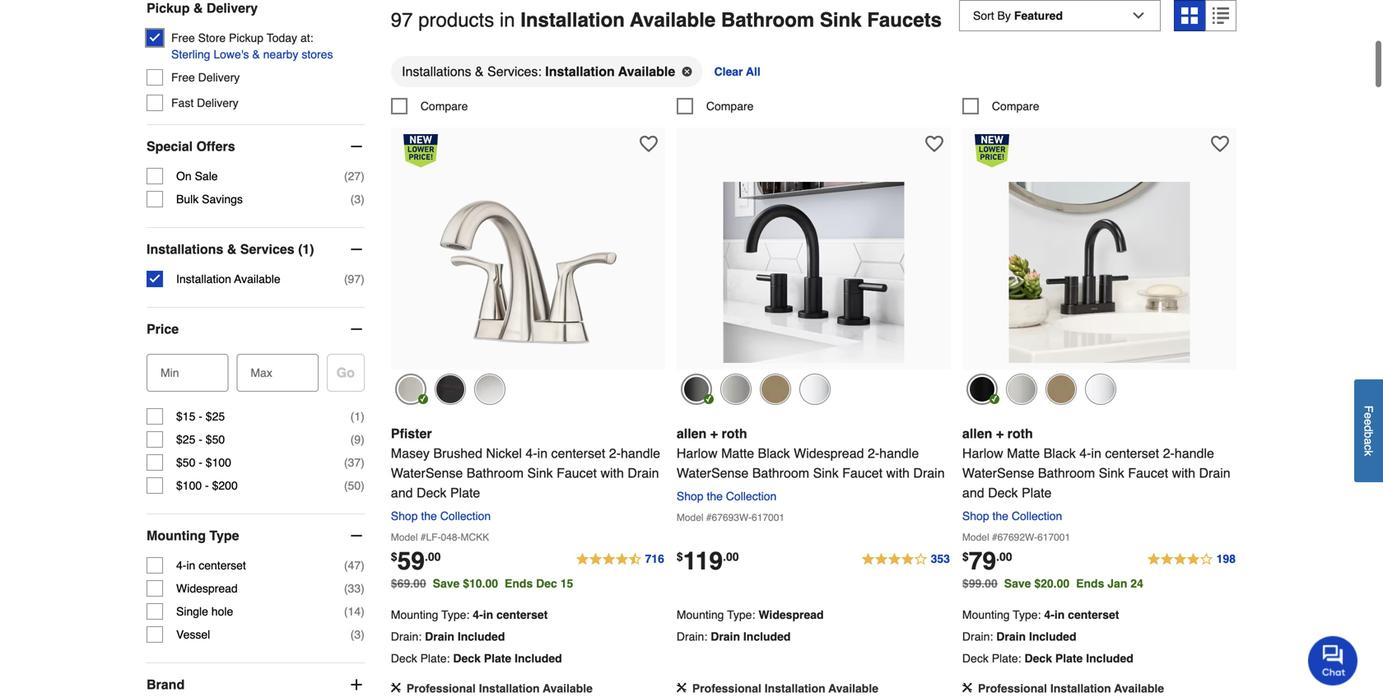 Task type: vqa. For each thing, say whether or not it's contained in the screenshot.
bottom "( 3 )"
yes



Task type: describe. For each thing, give the bounding box(es) containing it.
bulk
[[176, 193, 199, 206]]

bathroom up all
[[721, 9, 815, 31]]

$100 - $200
[[176, 479, 238, 493]]

roth for allen + roth harlow matte black widespread 2-handle watersense bathroom sink faucet with drain
[[722, 426, 748, 441]]

lowe's
[[214, 48, 249, 61]]

clear all button
[[713, 55, 762, 88]]

0 horizontal spatial $50
[[176, 456, 195, 470]]

polished chrome image
[[1085, 374, 1117, 405]]

was price $99.00 element
[[963, 573, 1005, 590]]

max
[[251, 367, 272, 380]]

1 horizontal spatial pickup
[[229, 31, 264, 45]]

brushed
[[433, 446, 483, 461]]

617001 for watersense
[[1038, 532, 1071, 543]]

( for installation available
[[344, 273, 348, 286]]

services:
[[488, 64, 542, 79]]

shop the collection for allen + roth harlow matte black widespread 2-handle watersense bathroom sink faucet with drain
[[677, 490, 777, 503]]

installation available
[[176, 273, 281, 286]]

33
[[348, 582, 361, 596]]

dec
[[536, 577, 557, 590]]

( for 4-in centerset
[[344, 559, 348, 572]]

1 horizontal spatial $100
[[206, 456, 231, 470]]

with inside 'allen + roth harlow matte black 4-in centerset 2-handle watersense bathroom sink faucet with drain and deck plate'
[[1172, 466, 1196, 481]]

store
[[198, 31, 226, 45]]

sterling
[[171, 48, 210, 61]]

4-in centerset
[[176, 559, 246, 572]]

$99.00 save $20.00 ends jan 24
[[963, 577, 1144, 590]]

in right products
[[500, 9, 515, 31]]

$10.00
[[463, 577, 498, 590]]

watersense for masey
[[391, 466, 463, 481]]

3 type: from the left
[[1013, 608, 1041, 622]]

brushed nickel pvd image for allen + roth harlow matte black widespread 2-handle watersense bathroom sink faucet with drain image's brushed gold image
[[721, 374, 752, 405]]

bulk savings
[[176, 193, 243, 206]]

in down $99.00 save $20.00 ends jan 24
[[1055, 608, 1065, 622]]

centerset down savings save $10.00 "element" at the bottom left
[[497, 608, 548, 622]]

15
[[561, 577, 573, 590]]

# for pfister masey brushed nickel 4-in centerset 2-handle watersense bathroom sink faucet with drain and deck plate
[[421, 532, 426, 543]]

c
[[1363, 445, 1376, 451]]

minus image
[[348, 321, 365, 338]]

( for $50 - $100
[[344, 456, 348, 470]]

brushed nickel pvd image for brushed gold image for "allen + roth harlow matte black 4-in centerset 2-handle watersense bathroom sink faucet with drain and deck plate" image
[[1006, 374, 1038, 405]]

2 drain: from the left
[[677, 630, 708, 643]]

mounting down $99.00
[[963, 608, 1010, 622]]

) for $100 - $200
[[361, 479, 365, 493]]

go button
[[327, 354, 365, 392]]

plate down savings save $10.00 "element" at the bottom left
[[484, 652, 512, 665]]

with for widespread
[[887, 466, 910, 481]]

centerset down savings save $20.00 element
[[1068, 608, 1120, 622]]

plus image
[[348, 677, 365, 694]]

f
[[1363, 406, 1376, 413]]

4 stars image for 119
[[861, 550, 951, 570]]

ends dec 15 element
[[505, 577, 580, 590]]

deck down '$69.00'
[[391, 652, 417, 665]]

$69.00
[[391, 577, 426, 590]]

drain inside allen + roth harlow matte black widespread 2-handle watersense bathroom sink faucet with drain
[[914, 466, 945, 481]]

and inside pfister masey brushed nickel 4-in centerset 2-handle watersense bathroom sink faucet with drain and deck plate
[[391, 485, 413, 501]]

0 vertical spatial $25
[[206, 410, 225, 423]]

shop for masey brushed nickel 4-in centerset 2-handle watersense bathroom sink faucet with drain and deck plate
[[391, 510, 418, 523]]

model # 67693w-617001
[[677, 512, 785, 524]]

( 1 )
[[351, 410, 365, 423]]

$ 59 .00
[[391, 547, 441, 576]]

go
[[337, 365, 355, 381]]

( 9 )
[[351, 433, 365, 446]]

deck down $20.00 in the bottom right of the page
[[1025, 652, 1053, 665]]

with for centerset
[[601, 466, 624, 481]]

fast
[[171, 96, 194, 110]]

deck down $10.00
[[453, 652, 481, 665]]

faucet for centerset
[[557, 466, 597, 481]]

$ for 59
[[391, 550, 397, 564]]

& inside "button"
[[252, 48, 260, 61]]

nearby
[[263, 48, 298, 61]]

in down $69.00 save $10.00 ends dec 15
[[483, 608, 493, 622]]

1 assembly image from the left
[[391, 683, 401, 693]]

services
[[240, 242, 295, 257]]

4- down $20.00 in the bottom right of the page
[[1045, 608, 1055, 622]]

b
[[1363, 432, 1376, 439]]

$25 - $50
[[176, 433, 225, 446]]

available inside list box
[[618, 64, 676, 79]]

mounting type: widespread
[[677, 608, 824, 622]]

on sale
[[176, 170, 218, 183]]

included down ends jan 24 element
[[1086, 652, 1134, 665]]

$20.00
[[1035, 577, 1070, 590]]

minus image for special offers
[[348, 138, 365, 155]]

on
[[176, 170, 192, 183]]

) for widespread
[[361, 582, 365, 596]]

at:
[[301, 31, 313, 45]]

2 vertical spatial widespread
[[759, 608, 824, 622]]

bathroom inside 'allen + roth harlow matte black 4-in centerset 2-handle watersense bathroom sink faucet with drain and deck plate'
[[1038, 466, 1096, 481]]

bathroom inside allen + roth harlow matte black widespread 2-handle watersense bathroom sink faucet with drain
[[753, 466, 810, 481]]

+ for allen + roth harlow matte black widespread 2-handle watersense bathroom sink faucet with drain
[[711, 426, 718, 441]]

1 e from the top
[[1363, 413, 1376, 419]]

pfister masey brushed nickel 4-in centerset 2-handle watersense bathroom sink faucet with drain and deck plate
[[391, 426, 661, 501]]

included down mounting type: widespread
[[744, 630, 791, 643]]

4.5 stars image
[[575, 550, 665, 570]]

mounting down 119 at bottom
[[677, 608, 724, 622]]

) for $15 - $25
[[361, 410, 365, 423]]

today
[[267, 31, 297, 45]]

24
[[1131, 577, 1144, 590]]

faucet for widespread
[[843, 466, 883, 481]]

2 mounting type: 4-in centerset from the left
[[963, 608, 1120, 622]]

heart outline image for new lower price image
[[640, 135, 658, 153]]

198 button
[[1147, 550, 1237, 570]]

sterling lowe's & nearby stores button
[[171, 46, 333, 63]]

free for free delivery
[[171, 71, 195, 84]]

( 3 ) for bulk savings
[[351, 193, 365, 206]]

professional for 2nd assembly icon from the left
[[978, 682, 1048, 695]]

2 plate: from the left
[[992, 652, 1022, 665]]

actual price $119.00 element
[[677, 547, 739, 576]]

grid view image
[[1182, 7, 1198, 24]]

2- for widespread
[[868, 446, 880, 461]]

0 horizontal spatial pickup
[[147, 0, 190, 16]]

compare for 1000244317 element
[[421, 100, 468, 113]]

deck inside 'allen + roth harlow matte black 4-in centerset 2-handle watersense bathroom sink faucet with drain and deck plate'
[[988, 485, 1018, 501]]

) for $25 - $50
[[361, 433, 365, 446]]

harlow for harlow matte black widespread 2-handle watersense bathroom sink faucet with drain
[[677, 446, 718, 461]]

$69.00 save $10.00 ends dec 15
[[391, 577, 573, 590]]

50
[[348, 479, 361, 493]]

( 97 )
[[344, 273, 365, 286]]

1
[[354, 410, 361, 423]]

in down mounting type
[[186, 559, 195, 572]]

deck inside pfister masey brushed nickel 4-in centerset 2-handle watersense bathroom sink faucet with drain and deck plate
[[417, 485, 447, 501]]

actual price $59.00 element
[[391, 547, 441, 576]]

ends for 59
[[505, 577, 533, 590]]

1 plate: from the left
[[420, 652, 450, 665]]

$15 - $25
[[176, 410, 225, 423]]

centerset inside pfister masey brushed nickel 4-in centerset 2-handle watersense bathroom sink faucet with drain and deck plate
[[551, 446, 606, 461]]

special offers
[[147, 139, 235, 154]]

roth for allen + roth harlow matte black 4-in centerset 2-handle watersense bathroom sink faucet with drain and deck plate
[[1008, 426, 1033, 441]]

198
[[1217, 552, 1236, 566]]

brushed gold image for "allen + roth harlow matte black 4-in centerset 2-handle watersense bathroom sink faucet with drain and deck plate" image
[[1046, 374, 1077, 405]]

# for allen + roth harlow matte black 4-in centerset 2-handle watersense bathroom sink faucet with drain and deck plate
[[992, 532, 998, 543]]

single hole
[[176, 605, 233, 619]]

- for $100
[[205, 479, 209, 493]]

d
[[1363, 426, 1376, 432]]

vessel
[[176, 628, 210, 642]]

( for $15 - $25
[[351, 410, 354, 423]]

( for bulk savings
[[351, 193, 354, 206]]

048-
[[441, 532, 461, 543]]

.00 for 79
[[997, 550, 1013, 564]]

1003092544 element
[[963, 98, 1040, 114]]

allen + roth harlow matte black 4-in centerset 2-handle watersense bathroom sink faucet with drain and deck plate image
[[1009, 182, 1190, 363]]

1 type: from the left
[[442, 608, 470, 622]]

0 vertical spatial delivery
[[207, 0, 258, 16]]

stores
[[302, 48, 333, 61]]

( 27 )
[[344, 170, 365, 183]]

black for 4-
[[1044, 446, 1076, 461]]

$ 79 .00
[[963, 547, 1013, 576]]

centerset inside 'allen + roth harlow matte black 4-in centerset 2-handle watersense bathroom sink faucet with drain and deck plate'
[[1105, 446, 1160, 461]]

27
[[348, 170, 361, 183]]

harlow for harlow matte black 4-in centerset 2-handle watersense bathroom sink faucet with drain and deck plate
[[963, 446, 1004, 461]]

a
[[1363, 439, 1376, 445]]

pfister
[[391, 426, 432, 441]]

47
[[348, 559, 361, 572]]

centerset down "type"
[[199, 559, 246, 572]]

model for harlow matte black 4-in centerset 2-handle watersense bathroom sink faucet with drain and deck plate
[[963, 532, 990, 543]]

allen + roth harlow matte black 4-in centerset 2-handle watersense bathroom sink faucet with drain and deck plate
[[963, 426, 1231, 501]]

( for widespread
[[344, 582, 348, 596]]

119
[[683, 547, 723, 576]]

353
[[931, 552, 950, 566]]

1 vertical spatial widespread
[[176, 582, 238, 596]]

watersense inside 'allen + roth harlow matte black 4-in centerset 2-handle watersense bathroom sink faucet with drain and deck plate'
[[963, 466, 1035, 481]]

) for $50 - $100
[[361, 456, 365, 470]]

included down $99.00 save $20.00 ends jan 24
[[1029, 630, 1077, 643]]

1 drain: drain included from the left
[[391, 630, 505, 643]]

) for installation available
[[361, 273, 365, 286]]

( for single hole
[[344, 605, 348, 619]]

2- for centerset
[[609, 446, 621, 461]]

was price $69.00 element
[[391, 573, 433, 590]]

widespread inside allen + roth harlow matte black widespread 2-handle watersense bathroom sink faucet with drain
[[794, 446, 864, 461]]

1 vertical spatial 97
[[348, 273, 361, 286]]

allen for allen + roth harlow matte black widespread 2-handle watersense bathroom sink faucet with drain
[[677, 426, 707, 441]]

deck down $99.00
[[963, 652, 989, 665]]

model for harlow matte black widespread 2-handle watersense bathroom sink faucet with drain
[[677, 512, 704, 524]]

price button
[[147, 308, 365, 351]]

( 14 )
[[344, 605, 365, 619]]

clear
[[714, 65, 743, 78]]

free store pickup today at:
[[171, 31, 313, 45]]

type
[[210, 528, 239, 544]]

2 e from the top
[[1363, 419, 1376, 426]]

67693w-
[[712, 512, 752, 524]]

3 drain: drain included from the left
[[963, 630, 1077, 643]]

matte for sink
[[722, 446, 754, 461]]

installations & services (1)
[[147, 242, 314, 257]]

14
[[348, 605, 361, 619]]

nickel
[[486, 446, 522, 461]]

the for allen + roth harlow matte black 4-in centerset 2-handle watersense bathroom sink faucet with drain and deck plate
[[993, 510, 1009, 523]]

fast delivery
[[171, 96, 239, 110]]

free delivery
[[171, 71, 240, 84]]

shop the collection for allen + roth harlow matte black 4-in centerset 2-handle watersense bathroom sink faucet with drain and deck plate
[[963, 510, 1063, 523]]

brushed gold image for allen + roth harlow matte black widespread 2-handle watersense bathroom sink faucet with drain image
[[760, 374, 791, 405]]

matte for watersense
[[1007, 446, 1040, 461]]



Task type: locate. For each thing, give the bounding box(es) containing it.
matte black image
[[681, 374, 712, 405]]

2 assembly image from the left
[[963, 683, 973, 693]]

2 $ from the left
[[677, 550, 683, 564]]

faucet inside allen + roth harlow matte black widespread 2-handle watersense bathroom sink faucet with drain
[[843, 466, 883, 481]]

shop the collection for pfister masey brushed nickel 4-in centerset 2-handle watersense bathroom sink faucet with drain and deck plate
[[391, 510, 491, 523]]

3 for vessel
[[354, 628, 361, 642]]

1 horizontal spatial watersense
[[677, 466, 749, 481]]

1 + from the left
[[711, 426, 718, 441]]

1 horizontal spatial ends
[[1077, 577, 1105, 590]]

pickup up the sterling
[[147, 0, 190, 16]]

0 horizontal spatial shop the collection link
[[391, 510, 498, 523]]

$ 119 .00
[[677, 547, 739, 576]]

3 drain: from the left
[[963, 630, 993, 643]]

3 professional installation available from the left
[[978, 682, 1165, 695]]

2 horizontal spatial collection
[[1012, 510, 1063, 523]]

2 watersense from the left
[[677, 466, 749, 481]]

(1)
[[298, 242, 314, 257]]

0 vertical spatial installations
[[402, 64, 471, 79]]

97 left products
[[391, 9, 413, 31]]

97 up minus icon
[[348, 273, 361, 286]]

5 ) from the top
[[361, 433, 365, 446]]

faucet inside pfister masey brushed nickel 4-in centerset 2-handle watersense bathroom sink faucet with drain and deck plate
[[557, 466, 597, 481]]

1 vertical spatial $25
[[176, 433, 195, 446]]

handle
[[621, 446, 661, 461], [880, 446, 919, 461], [1175, 446, 1215, 461]]

4- down polished chrome icon
[[1080, 446, 1092, 461]]

save
[[433, 577, 460, 590], [1005, 577, 1031, 590]]

0 horizontal spatial 97
[[348, 273, 361, 286]]

10 ) from the top
[[361, 605, 365, 619]]

$ right 353
[[963, 550, 969, 564]]

minus image up ( 97 )
[[348, 241, 365, 258]]

2 horizontal spatial #
[[992, 532, 998, 543]]

& up store
[[193, 0, 203, 16]]

4 stars image for 79
[[1147, 550, 1237, 570]]

ends left 'jan'
[[1077, 577, 1105, 590]]

deck up model # 67692w-617001
[[988, 485, 1018, 501]]

3 for bulk savings
[[354, 193, 361, 206]]

handle for widespread
[[880, 446, 919, 461]]

0 horizontal spatial 2-
[[609, 446, 621, 461]]

3 ) from the top
[[361, 273, 365, 286]]

2 handle from the left
[[880, 446, 919, 461]]

$ inside $ 119 .00
[[677, 550, 683, 564]]

2 ( 3 ) from the top
[[351, 628, 365, 642]]

deck plate: deck plate included down $10.00
[[391, 652, 562, 665]]

2 roth from the left
[[1008, 426, 1033, 441]]

compare up new lower price image
[[421, 100, 468, 113]]

( for $25 - $50
[[351, 433, 354, 446]]

1 free from the top
[[171, 31, 195, 45]]

2 heart outline image from the left
[[1211, 135, 1229, 153]]

1 professional from the left
[[407, 682, 476, 695]]

harlow inside 'allen + roth harlow matte black 4-in centerset 2-handle watersense bathroom sink faucet with drain and deck plate'
[[963, 446, 1004, 461]]

plate up 67692w-
[[1022, 485, 1052, 501]]

shop the collection up model # 67692w-617001
[[963, 510, 1063, 523]]

0 horizontal spatial #
[[421, 532, 426, 543]]

type:
[[442, 608, 470, 622], [727, 608, 755, 622], [1013, 608, 1041, 622]]

& down 'free store pickup today at:'
[[252, 48, 260, 61]]

free
[[171, 31, 195, 45], [171, 71, 195, 84]]

bathroom
[[721, 9, 815, 31], [467, 466, 524, 481], [753, 466, 810, 481], [1038, 466, 1096, 481]]

1 heart outline image from the left
[[640, 135, 658, 153]]

) for on sale
[[361, 170, 365, 183]]

new lower price image
[[403, 134, 438, 167]]

1 4 stars image from the left
[[861, 550, 951, 570]]

1 brushed gold image from the left
[[760, 374, 791, 405]]

4- inside 'allen + roth harlow matte black 4-in centerset 2-handle watersense bathroom sink faucet with drain and deck plate'
[[1080, 446, 1092, 461]]

pfister masey brushed nickel 4-in centerset 2-handle watersense bathroom sink faucet with drain and deck plate image
[[438, 182, 619, 363]]

installations & services: installation available
[[402, 64, 676, 79]]

0 horizontal spatial type:
[[442, 608, 470, 622]]

watersense up model # 67692w-617001
[[963, 466, 1035, 481]]

mounting type
[[147, 528, 239, 544]]

0 horizontal spatial $25
[[176, 433, 195, 446]]

1 horizontal spatial 97
[[391, 9, 413, 31]]

shop the collection
[[677, 490, 777, 503], [391, 510, 491, 523], [963, 510, 1063, 523]]

roth inside 'allen + roth harlow matte black 4-in centerset 2-handle watersense bathroom sink faucet with drain and deck plate'
[[1008, 426, 1033, 441]]

2- inside allen + roth harlow matte black widespread 2-handle watersense bathroom sink faucet with drain
[[868, 446, 880, 461]]

3 compare from the left
[[992, 100, 1040, 113]]

faucet
[[557, 466, 597, 481], [843, 466, 883, 481], [1128, 466, 1169, 481]]

2 minus image from the top
[[348, 241, 365, 258]]

mounting down '$69.00'
[[391, 608, 438, 622]]

model up 59
[[391, 532, 418, 543]]

sterling lowe's & nearby stores
[[171, 48, 333, 61]]

2 horizontal spatial professional
[[978, 682, 1048, 695]]

1 watersense from the left
[[391, 466, 463, 481]]

( for on sale
[[344, 170, 348, 183]]

$25
[[206, 410, 225, 423], [176, 433, 195, 446]]

+ down matte black image
[[711, 426, 718, 441]]

shop the collection up model # 67693w-617001
[[677, 490, 777, 503]]

1 horizontal spatial professional installation available
[[693, 682, 879, 695]]

- for $25
[[199, 433, 203, 446]]

( for vessel
[[351, 628, 354, 642]]

( 3 ) down 27
[[351, 193, 365, 206]]

harlow down matte black icon
[[963, 446, 1004, 461]]

minus image for installations & services
[[348, 241, 365, 258]]

save left $10.00
[[433, 577, 460, 590]]

1 polished chrome image from the left
[[474, 374, 506, 405]]

centerset down polished chrome icon
[[1105, 446, 1160, 461]]

1 horizontal spatial installations
[[402, 64, 471, 79]]

( 33 )
[[344, 582, 365, 596]]

actual price $79.00 element
[[963, 547, 1013, 576]]

handle inside pfister masey brushed nickel 4-in centerset 2-handle watersense bathroom sink faucet with drain and deck plate
[[621, 446, 661, 461]]

heart outline image
[[926, 135, 944, 153]]

harlow inside allen + roth harlow matte black widespread 2-handle watersense bathroom sink faucet with drain
[[677, 446, 718, 461]]

list box
[[391, 55, 1237, 98]]

97 products in installation available bathroom sink faucets
[[391, 9, 942, 31]]

0 horizontal spatial professional
[[407, 682, 476, 695]]

617001 for sink
[[752, 512, 785, 524]]

shop the collection link for harlow matte black widespread 2-handle watersense bathroom sink faucet with drain
[[677, 490, 783, 503]]

products
[[419, 9, 494, 31]]

716 button
[[575, 550, 665, 570]]

polished chrome image right the tuscan bronze icon
[[474, 374, 506, 405]]

+ inside 'allen + roth harlow matte black 4-in centerset 2-handle watersense bathroom sink faucet with drain and deck plate'
[[996, 426, 1004, 441]]

0 vertical spatial widespread
[[794, 446, 864, 461]]

in inside 'allen + roth harlow matte black 4-in centerset 2-handle watersense bathroom sink faucet with drain and deck plate'
[[1092, 446, 1102, 461]]

f e e d b a c k
[[1363, 406, 1376, 457]]

heart outline image for new lower price icon
[[1211, 135, 1229, 153]]

drain inside pfister masey brushed nickel 4-in centerset 2-handle watersense bathroom sink faucet with drain and deck plate
[[628, 466, 659, 481]]

2 brushed nickel pvd image from the left
[[1006, 374, 1038, 405]]

1 black from the left
[[758, 446, 790, 461]]

9 ) from the top
[[361, 582, 365, 596]]

installations down bulk
[[147, 242, 223, 257]]

0 horizontal spatial drain: drain included
[[391, 630, 505, 643]]

0 horizontal spatial shop the collection
[[391, 510, 491, 523]]

handle for centerset
[[621, 446, 661, 461]]

2 horizontal spatial compare
[[992, 100, 1040, 113]]

all
[[746, 65, 761, 78]]

1 handle from the left
[[621, 446, 661, 461]]

compare inside 1003092546 element
[[707, 100, 754, 113]]

$ right 716
[[677, 550, 683, 564]]

) for vessel
[[361, 628, 365, 642]]

+ for allen + roth harlow matte black 4-in centerset 2-handle watersense bathroom sink faucet with drain and deck plate
[[996, 426, 1004, 441]]

special
[[147, 139, 193, 154]]

and
[[391, 485, 413, 501], [963, 485, 985, 501]]

.00 inside $ 79 .00
[[997, 550, 1013, 564]]

single
[[176, 605, 208, 619]]

.00 down model # 67692w-617001
[[997, 550, 1013, 564]]

black inside allen + roth harlow matte black widespread 2-handle watersense bathroom sink faucet with drain
[[758, 446, 790, 461]]

& up installation available
[[227, 242, 237, 257]]

drain: drain included down $20.00 in the bottom right of the page
[[963, 630, 1077, 643]]

2 .00 from the left
[[723, 550, 739, 564]]

shop for harlow matte black 4-in centerset 2-handle watersense bathroom sink faucet with drain and deck plate
[[963, 510, 990, 523]]

1 horizontal spatial handle
[[880, 446, 919, 461]]

2 drain: drain included from the left
[[677, 630, 791, 643]]

shop for harlow matte black widespread 2-handle watersense bathroom sink faucet with drain
[[677, 490, 704, 503]]

79
[[969, 547, 997, 576]]

compare for 1003092546 element
[[707, 100, 754, 113]]

the up the lf-
[[421, 510, 437, 523]]

mounting inside button
[[147, 528, 206, 544]]

3 $ from the left
[[963, 550, 969, 564]]

in inside pfister masey brushed nickel 4-in centerset 2-handle watersense bathroom sink faucet with drain and deck plate
[[537, 446, 548, 461]]

2 horizontal spatial .00
[[997, 550, 1013, 564]]

brand
[[147, 677, 185, 693]]

1 save from the left
[[433, 577, 460, 590]]

1 matte from the left
[[722, 446, 754, 461]]

the for pfister masey brushed nickel 4-in centerset 2-handle watersense bathroom sink faucet with drain and deck plate
[[421, 510, 437, 523]]

1 horizontal spatial mounting type: 4-in centerset
[[963, 608, 1120, 622]]

matte inside 'allen + roth harlow matte black 4-in centerset 2-handle watersense bathroom sink faucet with drain and deck plate'
[[1007, 446, 1040, 461]]

1 horizontal spatial model
[[677, 512, 704, 524]]

mounting type: 4-in centerset down $10.00
[[391, 608, 548, 622]]

716
[[645, 552, 665, 566]]

compare for 1003092544 element
[[992, 100, 1040, 113]]

1 brushed nickel pvd image from the left
[[721, 374, 752, 405]]

shop the collection link up model # 67693w-617001
[[677, 490, 783, 503]]

1 horizontal spatial heart outline image
[[1211, 135, 1229, 153]]

price
[[147, 322, 179, 337]]

0 horizontal spatial and
[[391, 485, 413, 501]]

clear all
[[714, 65, 761, 78]]

handle inside allen + roth harlow matte black widespread 2-handle watersense bathroom sink faucet with drain
[[880, 446, 919, 461]]

0 vertical spatial free
[[171, 31, 195, 45]]

chat invite button image
[[1309, 636, 1359, 686]]

professional for second assembly icon from right
[[407, 682, 476, 695]]

- down $25 - $50
[[199, 456, 203, 470]]

$ for 119
[[677, 550, 683, 564]]

allen for allen + roth harlow matte black 4-in centerset 2-handle watersense bathroom sink faucet with drain and deck plate
[[963, 426, 993, 441]]

1 ) from the top
[[361, 170, 365, 183]]

collection for masey brushed nickel 4-in centerset 2-handle watersense bathroom sink faucet with drain and deck plate
[[440, 510, 491, 523]]

sink inside 'allen + roth harlow matte black 4-in centerset 2-handle watersense bathroom sink faucet with drain and deck plate'
[[1099, 466, 1125, 481]]

allen inside 'allen + roth harlow matte black 4-in centerset 2-handle watersense bathroom sink faucet with drain and deck plate'
[[963, 426, 993, 441]]

2 brushed gold image from the left
[[1046, 374, 1077, 405]]

allen down matte black icon
[[963, 426, 993, 441]]

tuscan bronze image
[[435, 374, 466, 405]]

2 horizontal spatial handle
[[1175, 446, 1215, 461]]

installations inside list box
[[402, 64, 471, 79]]

2 free from the top
[[171, 71, 195, 84]]

0 vertical spatial pickup
[[147, 0, 190, 16]]

e
[[1363, 413, 1376, 419], [1363, 419, 1376, 426]]

2 type: from the left
[[727, 608, 755, 622]]

list box containing installations & services:
[[391, 55, 1237, 98]]

brushed gold image up allen + roth harlow matte black widespread 2-handle watersense bathroom sink faucet with drain at the bottom of page
[[760, 374, 791, 405]]

with
[[601, 466, 624, 481], [887, 466, 910, 481], [1172, 466, 1196, 481]]

with inside pfister masey brushed nickel 4-in centerset 2-handle watersense bathroom sink faucet with drain and deck plate
[[601, 466, 624, 481]]

1 horizontal spatial drain:
[[677, 630, 708, 643]]

0 horizontal spatial ends
[[505, 577, 533, 590]]

model # lf-048-mckk
[[391, 532, 489, 543]]

+ inside allen + roth harlow matte black widespread 2-handle watersense bathroom sink faucet with drain
[[711, 426, 718, 441]]

1 horizontal spatial assembly image
[[963, 683, 973, 693]]

plate: down '$69.00'
[[420, 652, 450, 665]]

brushed nickel pvd image right matte black icon
[[1006, 374, 1038, 405]]

watersense down masey
[[391, 466, 463, 481]]

( 3 ) for vessel
[[351, 628, 365, 642]]

0 horizontal spatial the
[[421, 510, 437, 523]]

deck up the lf-
[[417, 485, 447, 501]]

.00 inside $ 119 .00
[[723, 550, 739, 564]]

and up model # 67692w-617001
[[963, 485, 985, 501]]

0 horizontal spatial deck plate: deck plate included
[[391, 652, 562, 665]]

plate: down $99.00
[[992, 652, 1022, 665]]

and inside 'allen + roth harlow matte black 4-in centerset 2-handle watersense bathroom sink faucet with drain and deck plate'
[[963, 485, 985, 501]]

1 vertical spatial 617001
[[1038, 532, 1071, 543]]

2 + from the left
[[996, 426, 1004, 441]]

free down the sterling
[[171, 71, 195, 84]]

0 horizontal spatial drain:
[[391, 630, 422, 643]]

allen down matte black image
[[677, 426, 707, 441]]

bathroom up model # 67692w-617001
[[1038, 466, 1096, 481]]

minus image inside 'mounting type' button
[[348, 528, 365, 544]]

353 button
[[861, 550, 951, 570]]

2 2- from the left
[[868, 446, 880, 461]]

close circle filled image
[[682, 67, 692, 76]]

polished chrome image up allen + roth harlow matte black widespread 2-handle watersense bathroom sink faucet with drain at the bottom of page
[[800, 374, 831, 405]]

3 .00 from the left
[[997, 550, 1013, 564]]

4 stars image containing 198
[[1147, 550, 1237, 570]]

$ inside $ 79 .00
[[963, 550, 969, 564]]

included
[[458, 630, 505, 643], [744, 630, 791, 643], [1029, 630, 1077, 643], [515, 652, 562, 665], [1086, 652, 1134, 665]]

2- inside 'allen + roth harlow matte black 4-in centerset 2-handle watersense bathroom sink faucet with drain and deck plate'
[[1163, 446, 1175, 461]]

2- inside pfister masey brushed nickel 4-in centerset 2-handle watersense bathroom sink faucet with drain and deck plate
[[609, 446, 621, 461]]

$100 up $200
[[206, 456, 231, 470]]

0 horizontal spatial black
[[758, 446, 790, 461]]

1 horizontal spatial plate:
[[992, 652, 1022, 665]]

# for allen + roth harlow matte black widespread 2-handle watersense bathroom sink faucet with drain
[[707, 512, 712, 524]]

k
[[1363, 451, 1376, 457]]

( for $100 - $200
[[344, 479, 348, 493]]

mounting type: 4-in centerset
[[391, 608, 548, 622], [963, 608, 1120, 622]]

with inside allen + roth harlow matte black widespread 2-handle watersense bathroom sink faucet with drain
[[887, 466, 910, 481]]

2 horizontal spatial shop the collection
[[963, 510, 1063, 523]]

4- down $10.00
[[473, 608, 483, 622]]

0 horizontal spatial assembly image
[[391, 683, 401, 693]]

lf-
[[426, 532, 441, 543]]

1 minus image from the top
[[348, 138, 365, 155]]

2 professional installation available from the left
[[693, 682, 879, 695]]

installation
[[521, 9, 625, 31], [545, 64, 615, 79], [176, 273, 231, 286], [479, 682, 540, 695], [765, 682, 826, 695], [1051, 682, 1112, 695]]

shop the collection link for harlow matte black 4-in centerset 2-handle watersense bathroom sink faucet with drain and deck plate
[[963, 510, 1069, 523]]

collection for harlow matte black widespread 2-handle watersense bathroom sink faucet with drain
[[726, 490, 777, 503]]

polished chrome image
[[474, 374, 506, 405], [800, 374, 831, 405]]

collection up mckk
[[440, 510, 491, 523]]

0 horizontal spatial model
[[391, 532, 418, 543]]

save for 79
[[1005, 577, 1031, 590]]

save for 59
[[433, 577, 460, 590]]

f e e d b a c k button
[[1355, 380, 1384, 483]]

delivery for fast delivery
[[197, 96, 239, 110]]

3 minus image from the top
[[348, 528, 365, 544]]

2 matte from the left
[[1007, 446, 1040, 461]]

3 faucet from the left
[[1128, 466, 1169, 481]]

1 drain: from the left
[[391, 630, 422, 643]]

0 horizontal spatial brushed gold image
[[760, 374, 791, 405]]

in down polished chrome icon
[[1092, 446, 1102, 461]]

delivery up 'free store pickup today at:'
[[207, 0, 258, 16]]

1 deck plate: deck plate included from the left
[[391, 652, 562, 665]]

sink inside pfister masey brushed nickel 4-in centerset 2-handle watersense bathroom sink faucet with drain and deck plate
[[528, 466, 553, 481]]

harlow down matte black image
[[677, 446, 718, 461]]

1 horizontal spatial professional
[[693, 682, 762, 695]]

1 vertical spatial $50
[[176, 456, 195, 470]]

$15
[[176, 410, 195, 423]]

2 4 stars image from the left
[[1147, 550, 1237, 570]]

1 ends from the left
[[505, 577, 533, 590]]

617001 up $99.00 save $20.00 ends jan 24
[[1038, 532, 1071, 543]]

ends left dec
[[505, 577, 533, 590]]

- down $15 - $25
[[199, 433, 203, 446]]

deck
[[417, 485, 447, 501], [988, 485, 1018, 501], [391, 652, 417, 665], [453, 652, 481, 665], [963, 652, 989, 665], [1025, 652, 1053, 665]]

shop up 79
[[963, 510, 990, 523]]

handle inside 'allen + roth harlow matte black 4-in centerset 2-handle watersense bathroom sink faucet with drain and deck plate'
[[1175, 446, 1215, 461]]

0 horizontal spatial heart outline image
[[640, 135, 658, 153]]

1 horizontal spatial allen
[[963, 426, 993, 441]]

) for bulk savings
[[361, 193, 365, 206]]

save left $20.00 in the bottom right of the page
[[1005, 577, 1031, 590]]

1 vertical spatial 3
[[354, 628, 361, 642]]

- left $200
[[205, 479, 209, 493]]

savings save $10.00 element
[[433, 577, 580, 590]]

widespread
[[794, 446, 864, 461], [176, 582, 238, 596], [759, 608, 824, 622]]

compare down clear
[[707, 100, 754, 113]]

shop up model # 67693w-617001
[[677, 490, 704, 503]]

e up d
[[1363, 413, 1376, 419]]

0 horizontal spatial shop
[[391, 510, 418, 523]]

plate down savings save $20.00 element
[[1056, 652, 1083, 665]]

4 stars image
[[861, 550, 951, 570], [1147, 550, 1237, 570]]

2 ends from the left
[[1077, 577, 1105, 590]]

professional for assembly image
[[693, 682, 762, 695]]

pickup & delivery
[[147, 0, 258, 16]]

0 horizontal spatial handle
[[621, 446, 661, 461]]

0 horizontal spatial matte
[[722, 446, 754, 461]]

included down ends dec 15 element
[[515, 652, 562, 665]]

minus image up ( 27 )
[[348, 138, 365, 155]]

watersense
[[391, 466, 463, 481], [677, 466, 749, 481], [963, 466, 1035, 481]]

3 down 27
[[354, 193, 361, 206]]

1 horizontal spatial $25
[[206, 410, 225, 423]]

brushed nickel pvd image
[[721, 374, 752, 405], [1006, 374, 1038, 405]]

mckk
[[461, 532, 489, 543]]

2 professional from the left
[[693, 682, 762, 695]]

mounting up 4-in centerset
[[147, 528, 206, 544]]

.00 inside $ 59 .00
[[425, 550, 441, 564]]

67692w-
[[998, 532, 1038, 543]]

minus image
[[348, 138, 365, 155], [348, 241, 365, 258], [348, 528, 365, 544]]

1 2- from the left
[[609, 446, 621, 461]]

brand button
[[147, 664, 365, 698]]

4- inside pfister masey brushed nickel 4-in centerset 2-handle watersense bathroom sink faucet with drain and deck plate
[[526, 446, 537, 461]]

2 with from the left
[[887, 466, 910, 481]]

.00
[[425, 550, 441, 564], [723, 550, 739, 564], [997, 550, 1013, 564]]

savings save $20.00 element
[[1005, 577, 1150, 590]]

$200
[[212, 479, 238, 493]]

plate inside pfister masey brushed nickel 4-in centerset 2-handle watersense bathroom sink faucet with drain and deck plate
[[450, 485, 480, 501]]

0 horizontal spatial harlow
[[677, 446, 718, 461]]

brushed gold image
[[760, 374, 791, 405], [1046, 374, 1077, 405]]

special offers button
[[147, 125, 365, 168]]

faucet inside 'allen + roth harlow matte black 4-in centerset 2-handle watersense bathroom sink faucet with drain and deck plate'
[[1128, 466, 1169, 481]]

mounting type button
[[147, 515, 365, 558]]

the
[[707, 490, 723, 503], [421, 510, 437, 523], [993, 510, 1009, 523]]

2 horizontal spatial 2-
[[1163, 446, 1175, 461]]

4 ) from the top
[[361, 410, 365, 423]]

4 stars image containing 353
[[861, 550, 951, 570]]

1 horizontal spatial type:
[[727, 608, 755, 622]]

compare inside 1003092544 element
[[992, 100, 1040, 113]]

ends for 79
[[1077, 577, 1105, 590]]

97
[[391, 9, 413, 31], [348, 273, 361, 286]]

0 vertical spatial 617001
[[752, 512, 785, 524]]

roth inside allen + roth harlow matte black widespread 2-handle watersense bathroom sink faucet with drain
[[722, 426, 748, 441]]

$25 up $25 - $50
[[206, 410, 225, 423]]

$99.00
[[963, 577, 998, 590]]

ends jan 24 element
[[1077, 577, 1150, 590]]

8 ) from the top
[[361, 559, 365, 572]]

1 horizontal spatial deck plate: deck plate included
[[963, 652, 1134, 665]]

- for $15
[[199, 410, 203, 423]]

available
[[630, 9, 716, 31], [618, 64, 676, 79], [234, 273, 281, 286], [543, 682, 593, 695], [829, 682, 879, 695], [1115, 682, 1165, 695]]

59
[[397, 547, 425, 576]]

0 horizontal spatial roth
[[722, 426, 748, 441]]

1 horizontal spatial black
[[1044, 446, 1076, 461]]

2 horizontal spatial shop the collection link
[[963, 510, 1069, 523]]

compare
[[421, 100, 468, 113], [707, 100, 754, 113], [992, 100, 1040, 113]]

0 vertical spatial ( 3 )
[[351, 193, 365, 206]]

matte black image
[[967, 374, 998, 405]]

1 harlow from the left
[[677, 446, 718, 461]]

delivery
[[207, 0, 258, 16], [198, 71, 240, 84], [197, 96, 239, 110]]

savings
[[202, 193, 243, 206]]

2 allen from the left
[[963, 426, 993, 441]]

& for pickup & delivery
[[193, 0, 203, 16]]

black for widespread
[[758, 446, 790, 461]]

617001
[[752, 512, 785, 524], [1038, 532, 1071, 543]]

brushed nickel image
[[395, 374, 426, 405]]

1 .00 from the left
[[425, 550, 441, 564]]

1 with from the left
[[601, 466, 624, 481]]

0 horizontal spatial collection
[[440, 510, 491, 523]]

watersense inside pfister masey brushed nickel 4-in centerset 2-handle watersense bathroom sink faucet with drain and deck plate
[[391, 466, 463, 481]]

0 horizontal spatial .00
[[425, 550, 441, 564]]

0 vertical spatial minus image
[[348, 138, 365, 155]]

2 horizontal spatial drain:
[[963, 630, 993, 643]]

$ up was price $69.00 element
[[391, 550, 397, 564]]

1 horizontal spatial $50
[[206, 433, 225, 446]]

1 roth from the left
[[722, 426, 748, 441]]

( 3 )
[[351, 193, 365, 206], [351, 628, 365, 642]]

0 vertical spatial 97
[[391, 9, 413, 31]]

0 horizontal spatial installations
[[147, 242, 223, 257]]

sink inside allen + roth harlow matte black widespread 2-handle watersense bathroom sink faucet with drain
[[813, 466, 839, 481]]

1003092546 element
[[677, 98, 754, 114]]

1 vertical spatial $100
[[176, 479, 202, 493]]

0 horizontal spatial professional installation available
[[407, 682, 593, 695]]

2 3 from the top
[[354, 628, 361, 642]]

4- down mounting type
[[176, 559, 186, 572]]

2 save from the left
[[1005, 577, 1031, 590]]

1 horizontal spatial collection
[[726, 490, 777, 503]]

installations for installations & services: installation available
[[402, 64, 471, 79]]

watersense inside allen + roth harlow matte black widespread 2-handle watersense bathroom sink faucet with drain
[[677, 466, 749, 481]]

model
[[677, 512, 704, 524], [391, 532, 418, 543], [963, 532, 990, 543]]

free for free store pickup today at:
[[171, 31, 195, 45]]

included down $69.00 save $10.00 ends dec 15
[[458, 630, 505, 643]]

ends
[[505, 577, 533, 590], [1077, 577, 1105, 590]]

installations for installations & services (1)
[[147, 242, 223, 257]]

2 vertical spatial minus image
[[348, 528, 365, 544]]

) for 4-in centerset
[[361, 559, 365, 572]]

new lower price image
[[975, 134, 1010, 167]]

1 allen from the left
[[677, 426, 707, 441]]

$ for 79
[[963, 550, 969, 564]]

) for single hole
[[361, 605, 365, 619]]

drain: up assembly image
[[677, 630, 708, 643]]

plate:
[[420, 652, 450, 665], [992, 652, 1022, 665]]

3 professional from the left
[[978, 682, 1048, 695]]

drain inside 'allen + roth harlow matte black 4-in centerset 2-handle watersense bathroom sink faucet with drain and deck plate'
[[1199, 466, 1231, 481]]

model for masey brushed nickel 4-in centerset 2-handle watersense bathroom sink faucet with drain and deck plate
[[391, 532, 418, 543]]

2 deck plate: deck plate included from the left
[[963, 652, 1134, 665]]

2 faucet from the left
[[843, 466, 883, 481]]

1 horizontal spatial 617001
[[1038, 532, 1071, 543]]

0 vertical spatial $50
[[206, 433, 225, 446]]

1 horizontal spatial shop
[[677, 490, 704, 503]]

2 vertical spatial delivery
[[197, 96, 239, 110]]

.00 down model # 67693w-617001
[[723, 550, 739, 564]]

2 and from the left
[[963, 485, 985, 501]]

- right $15
[[199, 410, 203, 423]]

+ down matte black icon
[[996, 426, 1004, 441]]

2 harlow from the left
[[963, 446, 1004, 461]]

sale
[[195, 170, 218, 183]]

3 handle from the left
[[1175, 446, 1215, 461]]

minus image for mounting type
[[348, 528, 365, 544]]

3 watersense from the left
[[963, 466, 1035, 481]]

1 $ from the left
[[391, 550, 397, 564]]

1 professional installation available from the left
[[407, 682, 593, 695]]

bathroom inside pfister masey brushed nickel 4-in centerset 2-handle watersense bathroom sink faucet with drain and deck plate
[[467, 466, 524, 481]]

( 3 ) down ( 14 )
[[351, 628, 365, 642]]

- for $50
[[199, 456, 203, 470]]

centerset
[[551, 446, 606, 461], [1105, 446, 1160, 461], [199, 559, 246, 572], [497, 608, 548, 622], [1068, 608, 1120, 622]]

deck plate: deck plate included down $20.00 in the bottom right of the page
[[963, 652, 1134, 665]]

1 vertical spatial pickup
[[229, 31, 264, 45]]

bathroom down nickel
[[467, 466, 524, 481]]

mounting type: 4-in centerset down $20.00 in the bottom right of the page
[[963, 608, 1120, 622]]

$100 down $50 - $100
[[176, 479, 202, 493]]

2 compare from the left
[[707, 100, 754, 113]]

minus image inside special offers button
[[348, 138, 365, 155]]

$25 down $15
[[176, 433, 195, 446]]

1 vertical spatial ( 3 )
[[351, 628, 365, 642]]

# up $ 59 .00 in the left bottom of the page
[[421, 532, 426, 543]]

3 2- from the left
[[1163, 446, 1175, 461]]

installation inside list box
[[545, 64, 615, 79]]

mounting
[[147, 528, 206, 544], [391, 608, 438, 622], [677, 608, 724, 622], [963, 608, 1010, 622]]

# up actual price $79.00 element
[[992, 532, 998, 543]]

0 horizontal spatial save
[[433, 577, 460, 590]]

4- right nickel
[[526, 446, 537, 461]]

$50 - $100
[[176, 456, 231, 470]]

0 vertical spatial $100
[[206, 456, 231, 470]]

1 vertical spatial delivery
[[198, 71, 240, 84]]

drain: drain included down mounting type: widespread
[[677, 630, 791, 643]]

0 horizontal spatial 4 stars image
[[861, 550, 951, 570]]

1 horizontal spatial roth
[[1008, 426, 1033, 441]]

1 vertical spatial installations
[[147, 242, 223, 257]]

2 black from the left
[[1044, 446, 1076, 461]]

plate inside 'allen + roth harlow matte black 4-in centerset 2-handle watersense bathroom sink faucet with drain and deck plate'
[[1022, 485, 1052, 501]]

compare inside 1000244317 element
[[421, 100, 468, 113]]

1 horizontal spatial shop the collection
[[677, 490, 777, 503]]

1 horizontal spatial +
[[996, 426, 1004, 441]]

shop the collection link for masey brushed nickel 4-in centerset 2-handle watersense bathroom sink faucet with drain and deck plate
[[391, 510, 498, 523]]

assembly image
[[677, 683, 687, 693]]

collection for harlow matte black 4-in centerset 2-handle watersense bathroom sink faucet with drain and deck plate
[[1012, 510, 1063, 523]]

1 horizontal spatial brushed nickel pvd image
[[1006, 374, 1038, 405]]

allen + roth harlow matte black widespread 2-handle watersense bathroom sink faucet with drain image
[[723, 182, 905, 363]]

2 ) from the top
[[361, 193, 365, 206]]

(
[[344, 170, 348, 183], [351, 193, 354, 206], [344, 273, 348, 286], [351, 410, 354, 423], [351, 433, 354, 446], [344, 456, 348, 470], [344, 479, 348, 493], [344, 559, 348, 572], [344, 582, 348, 596], [344, 605, 348, 619], [351, 628, 354, 642]]

2 horizontal spatial faucet
[[1128, 466, 1169, 481]]

1 vertical spatial free
[[171, 71, 195, 84]]

allen inside allen + roth harlow matte black widespread 2-handle watersense bathroom sink faucet with drain
[[677, 426, 707, 441]]

4-
[[526, 446, 537, 461], [1080, 446, 1092, 461], [176, 559, 186, 572], [473, 608, 483, 622], [1045, 608, 1055, 622]]

2 polished chrome image from the left
[[800, 374, 831, 405]]

11 ) from the top
[[361, 628, 365, 642]]

1 3 from the top
[[354, 193, 361, 206]]

shop the collection link up model # 67692w-617001
[[963, 510, 1069, 523]]

1 horizontal spatial polished chrome image
[[800, 374, 831, 405]]

37
[[348, 456, 361, 470]]

pickup
[[147, 0, 190, 16], [229, 31, 264, 45]]

1 ( 3 ) from the top
[[351, 193, 365, 206]]

assembly image
[[391, 683, 401, 693], [963, 683, 973, 693]]

1 horizontal spatial with
[[887, 466, 910, 481]]

1 faucet from the left
[[557, 466, 597, 481]]

shop the collection up the model # lf-048-mckk
[[391, 510, 491, 523]]

1 compare from the left
[[421, 100, 468, 113]]

& for installations & services (1)
[[227, 242, 237, 257]]

6 ) from the top
[[361, 456, 365, 470]]

1 mounting type: 4-in centerset from the left
[[391, 608, 548, 622]]

3 with from the left
[[1172, 466, 1196, 481]]

& for installations & services: installation available
[[475, 64, 484, 79]]

.00 for 59
[[425, 550, 441, 564]]

1 horizontal spatial drain: drain included
[[677, 630, 791, 643]]

heart outline image
[[640, 135, 658, 153], [1211, 135, 1229, 153]]

7 ) from the top
[[361, 479, 365, 493]]

1 horizontal spatial 4 stars image
[[1147, 550, 1237, 570]]

( 50 )
[[344, 479, 365, 493]]

plate down brushed
[[450, 485, 480, 501]]

$ inside $ 59 .00
[[391, 550, 397, 564]]

4 stars image up ends jan 24 element
[[1147, 550, 1237, 570]]

brushed gold image left polished chrome icon
[[1046, 374, 1077, 405]]

shop up the model # lf-048-mckk
[[391, 510, 418, 523]]

drain: drain included down $10.00
[[391, 630, 505, 643]]

type: down $20.00 in the bottom right of the page
[[1013, 608, 1041, 622]]

delivery for free delivery
[[198, 71, 240, 84]]

.00 for 119
[[723, 550, 739, 564]]

list view image
[[1213, 7, 1230, 24]]

black inside 'allen + roth harlow matte black 4-in centerset 2-handle watersense bathroom sink faucet with drain and deck plate'
[[1044, 446, 1076, 461]]

& left services:
[[475, 64, 484, 79]]

1000244317 element
[[391, 98, 468, 114]]

2 horizontal spatial model
[[963, 532, 990, 543]]

hole
[[211, 605, 233, 619]]

the for allen + roth harlow matte black widespread 2-handle watersense bathroom sink faucet with drain
[[707, 490, 723, 503]]

min
[[161, 367, 179, 380]]

matte inside allen + roth harlow matte black widespread 2-handle watersense bathroom sink faucet with drain
[[722, 446, 754, 461]]

1 horizontal spatial the
[[707, 490, 723, 503]]

1 and from the left
[[391, 485, 413, 501]]



